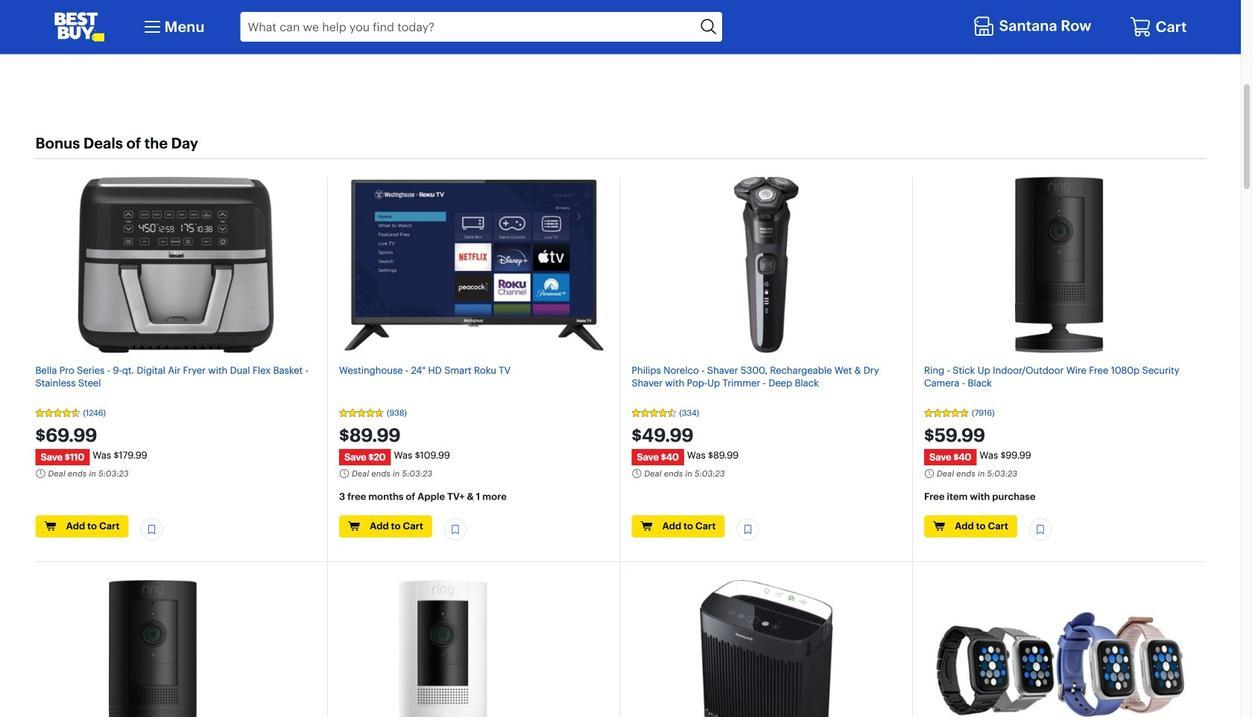 Task type: locate. For each thing, give the bounding box(es) containing it.
menu image
[[141, 15, 164, 39]]

1 horizontal spatial save image
[[1035, 524, 1046, 536]]

save image
[[743, 524, 753, 536], [1035, 524, 1046, 536]]

0 horizontal spatial save image
[[146, 524, 157, 536]]

save image
[[146, 524, 157, 536], [450, 524, 461, 536]]

1 horizontal spatial save image
[[450, 524, 461, 536]]

2 save image from the left
[[1035, 524, 1046, 536]]

0 horizontal spatial save image
[[743, 524, 753, 536]]



Task type: describe. For each thing, give the bounding box(es) containing it.
Type to search. Navigate forward to hear suggestions text field
[[240, 12, 696, 42]]

1 save image from the left
[[146, 524, 157, 536]]

cart icon image
[[1130, 16, 1152, 38]]

2 save image from the left
[[450, 524, 461, 536]]

1 save image from the left
[[743, 524, 753, 536]]

bestbuy.com image
[[54, 12, 105, 42]]



Task type: vqa. For each thing, say whether or not it's contained in the screenshot.
2nd Save image from right
yes



